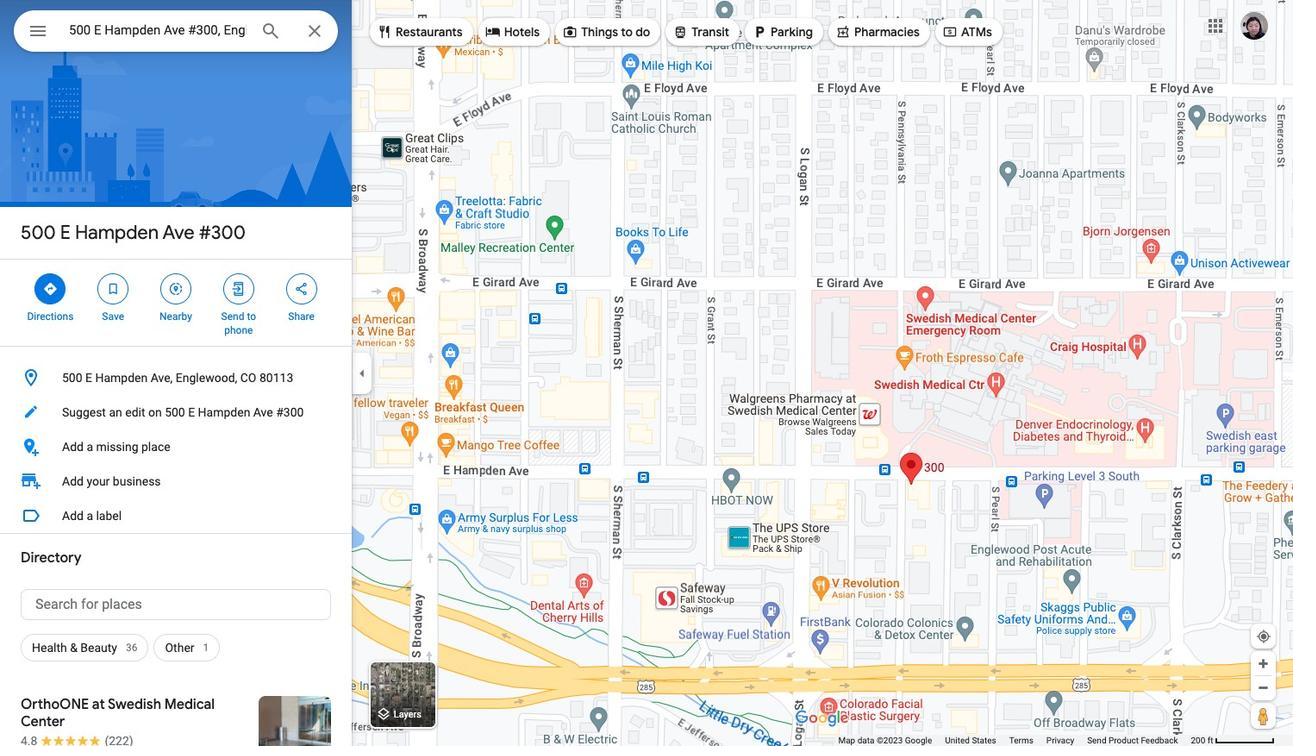 Task type: describe. For each thing, give the bounding box(es) containing it.
suggest an edit on 500 e hampden ave #300 button
[[0, 395, 352, 430]]

©2023
[[877, 736, 903, 745]]


[[485, 22, 501, 41]]

500 e hampden ave #300
[[21, 221, 246, 245]]

to inside send to phone
[[247, 311, 256, 323]]

a for missing
[[87, 440, 93, 454]]

 atms
[[943, 22, 993, 41]]

send for send product feedback
[[1088, 736, 1107, 745]]

0 horizontal spatial ave
[[163, 221, 195, 245]]

add for add your business
[[62, 474, 84, 488]]

 transit
[[673, 22, 730, 41]]


[[28, 19, 48, 43]]

google maps element
[[0, 0, 1294, 746]]

0 horizontal spatial #300
[[199, 221, 246, 245]]

500 for 500 e hampden ave #300
[[21, 221, 56, 245]]

co
[[240, 371, 257, 385]]

directions
[[27, 311, 74, 323]]

health & beauty 36
[[32, 641, 138, 655]]

restaurants
[[396, 24, 463, 40]]

 button
[[14, 10, 62, 55]]

send product feedback button
[[1088, 735, 1179, 746]]

none field inside 500 e hampden ave #300, englewood, co 80113 'field'
[[69, 20, 247, 41]]

transit
[[692, 24, 730, 40]]

map data ©2023 google
[[839, 736, 933, 745]]

label
[[96, 509, 122, 523]]

500 for 500 e hampden ave, englewood, co 80113
[[62, 371, 82, 385]]

&
[[70, 641, 78, 655]]

 pharmacies
[[836, 22, 920, 41]]


[[377, 22, 392, 41]]

hampden for ave,
[[95, 371, 148, 385]]

an
[[109, 405, 122, 419]]

footer inside the google maps element
[[839, 735, 1192, 746]]


[[752, 22, 768, 41]]

500 e hampden ave #300 main content
[[0, 0, 352, 746]]

orthoone at swedish medical center link
[[0, 682, 352, 746]]

united states
[[946, 736, 997, 745]]

privacy
[[1047, 736, 1075, 745]]

ave,
[[151, 371, 173, 385]]

phone
[[224, 324, 253, 336]]

product
[[1109, 736, 1139, 745]]

actions for 500 e hampden ave #300 region
[[0, 260, 352, 346]]

pharmacies
[[855, 24, 920, 40]]

google
[[905, 736, 933, 745]]

layers
[[394, 709, 422, 721]]

your
[[87, 474, 110, 488]]

e for 500 e hampden ave #300
[[60, 221, 71, 245]]

englewood,
[[176, 371, 237, 385]]

add your business link
[[0, 464, 352, 499]]

36
[[126, 642, 138, 654]]

states
[[972, 736, 997, 745]]

send for send to phone
[[221, 311, 244, 323]]

nearby
[[160, 311, 192, 323]]

500 e hampden ave, englewood, co 80113
[[62, 371, 294, 385]]

ave inside suggest an edit on 500 e hampden ave #300 'button'
[[253, 405, 273, 419]]

hotels
[[504, 24, 540, 40]]

swedish
[[108, 696, 161, 713]]

suggest
[[62, 405, 106, 419]]

zoom out image
[[1258, 681, 1271, 694]]

privacy button
[[1047, 735, 1075, 746]]


[[836, 22, 851, 41]]

orthoone
[[21, 696, 89, 713]]

at
[[92, 696, 105, 713]]

none text field inside 500 e hampden ave #300 main content
[[21, 589, 331, 620]]

center
[[21, 713, 65, 731]]

500 E Hampden Ave #300, Englewood, CO 80113 field
[[14, 10, 338, 52]]

missing
[[96, 440, 139, 454]]

1
[[203, 642, 209, 654]]


[[168, 279, 184, 298]]

beauty
[[81, 641, 117, 655]]

500 e hampden ave, englewood, co 80113 button
[[0, 361, 352, 395]]



Task type: vqa. For each thing, say whether or not it's contained in the screenshot.
"Best travel modes" "radio"
no



Task type: locate. For each thing, give the bounding box(es) containing it.
1 a from the top
[[87, 440, 93, 454]]

a left label
[[87, 509, 93, 523]]

add left label
[[62, 509, 84, 523]]

health
[[32, 641, 67, 655]]

terms
[[1010, 736, 1034, 745]]

add for add a label
[[62, 509, 84, 523]]

1 horizontal spatial to
[[621, 24, 633, 40]]

footer containing map data ©2023 google
[[839, 735, 1192, 746]]

200
[[1192, 736, 1206, 745]]

2 add from the top
[[62, 474, 84, 488]]

2 horizontal spatial e
[[188, 405, 195, 419]]

other
[[165, 641, 195, 655]]

 search field
[[14, 10, 338, 55]]

a left missing
[[87, 440, 93, 454]]

1 horizontal spatial send
[[1088, 736, 1107, 745]]

0 vertical spatial add
[[62, 440, 84, 454]]

on
[[148, 405, 162, 419]]


[[231, 279, 247, 298]]

ave up 
[[163, 221, 195, 245]]

0 vertical spatial e
[[60, 221, 71, 245]]

0 vertical spatial a
[[87, 440, 93, 454]]


[[943, 22, 958, 41]]


[[105, 279, 121, 298]]

 parking
[[752, 22, 813, 41]]

place
[[141, 440, 170, 454]]

hampden inside 500 e hampden ave, englewood, co 80113 button
[[95, 371, 148, 385]]

share
[[288, 311, 315, 323]]

200 ft
[[1192, 736, 1214, 745]]

zoom in image
[[1258, 657, 1271, 670]]

add for add a missing place
[[62, 440, 84, 454]]

to left do on the top of page
[[621, 24, 633, 40]]

add left the your
[[62, 474, 84, 488]]

2 horizontal spatial 500
[[165, 405, 185, 419]]

add a label
[[62, 509, 122, 523]]

e
[[60, 221, 71, 245], [85, 371, 92, 385], [188, 405, 195, 419]]

map
[[839, 736, 856, 745]]

0 vertical spatial #300
[[199, 221, 246, 245]]

0 vertical spatial send
[[221, 311, 244, 323]]

add a missing place button
[[0, 430, 352, 464]]

1 horizontal spatial 500
[[62, 371, 82, 385]]

1 vertical spatial hampden
[[95, 371, 148, 385]]

send left product
[[1088, 736, 1107, 745]]

1 horizontal spatial #300
[[276, 405, 304, 419]]

 hotels
[[485, 22, 540, 41]]

to inside  things to do
[[621, 24, 633, 40]]

1 vertical spatial a
[[87, 509, 93, 523]]

hampden for ave
[[75, 221, 159, 245]]

ave down 80113
[[253, 405, 273, 419]]

edit
[[125, 405, 145, 419]]

show street view coverage image
[[1252, 703, 1277, 729]]

#300 inside 'button'
[[276, 405, 304, 419]]

save
[[102, 311, 124, 323]]

e up suggest
[[85, 371, 92, 385]]

google account: michele murakami  
(michele.murakami@adept.ai) image
[[1241, 12, 1269, 39]]

business
[[113, 474, 161, 488]]

add a missing place
[[62, 440, 170, 454]]

 things to do
[[563, 22, 651, 41]]

None field
[[69, 20, 247, 41]]

atms
[[962, 24, 993, 40]]

data
[[858, 736, 875, 745]]

footer
[[839, 735, 1192, 746]]

add a label button
[[0, 499, 352, 533]]

None text field
[[21, 589, 331, 620]]

2 vertical spatial hampden
[[198, 405, 250, 419]]

show your location image
[[1257, 629, 1272, 644]]

#300 down 80113
[[276, 405, 304, 419]]

terms button
[[1010, 735, 1034, 746]]

500
[[21, 221, 56, 245], [62, 371, 82, 385], [165, 405, 185, 419]]

to
[[621, 24, 633, 40], [247, 311, 256, 323]]

1 vertical spatial e
[[85, 371, 92, 385]]

1 vertical spatial 500
[[62, 371, 82, 385]]

send product feedback
[[1088, 736, 1179, 745]]

0 vertical spatial ave
[[163, 221, 195, 245]]

e right "on" in the left of the page
[[188, 405, 195, 419]]

1 vertical spatial send
[[1088, 736, 1107, 745]]

ave
[[163, 221, 195, 245], [253, 405, 273, 419]]

feedback
[[1142, 736, 1179, 745]]

suggest an edit on 500 e hampden ave #300
[[62, 405, 304, 419]]

2 vertical spatial add
[[62, 509, 84, 523]]

united states button
[[946, 735, 997, 746]]

add inside "link"
[[62, 474, 84, 488]]

orthoone at swedish medical center
[[21, 696, 215, 731]]

add your business
[[62, 474, 161, 488]]

hampden inside suggest an edit on 500 e hampden ave #300 'button'
[[198, 405, 250, 419]]

2 vertical spatial 500
[[165, 405, 185, 419]]

0 horizontal spatial send
[[221, 311, 244, 323]]

1 horizontal spatial e
[[85, 371, 92, 385]]


[[563, 22, 578, 41]]

500 right "on" in the left of the page
[[165, 405, 185, 419]]

send up 'phone'
[[221, 311, 244, 323]]

things
[[582, 24, 619, 40]]

0 horizontal spatial e
[[60, 221, 71, 245]]

send inside button
[[1088, 736, 1107, 745]]

send inside send to phone
[[221, 311, 244, 323]]

0 horizontal spatial to
[[247, 311, 256, 323]]

do
[[636, 24, 651, 40]]

other 1
[[165, 641, 209, 655]]

0 vertical spatial to
[[621, 24, 633, 40]]

0 vertical spatial 500
[[21, 221, 56, 245]]

e for 500 e hampden ave, englewood, co 80113
[[85, 371, 92, 385]]

e inside button
[[85, 371, 92, 385]]

e up directions
[[60, 221, 71, 245]]

united
[[946, 736, 970, 745]]

1 vertical spatial add
[[62, 474, 84, 488]]

4.8 stars 222 reviews image
[[21, 732, 133, 746]]

2 vertical spatial e
[[188, 405, 195, 419]]

500 inside 'button'
[[165, 405, 185, 419]]

add down suggest
[[62, 440, 84, 454]]

collapse side panel image
[[353, 364, 372, 383]]

1 vertical spatial #300
[[276, 405, 304, 419]]


[[673, 22, 689, 41]]


[[43, 279, 58, 298]]

hampden up ""
[[75, 221, 159, 245]]

hampden up "an"
[[95, 371, 148, 385]]

0 vertical spatial hampden
[[75, 221, 159, 245]]

 restaurants
[[377, 22, 463, 41]]

a
[[87, 440, 93, 454], [87, 509, 93, 523]]

1 vertical spatial to
[[247, 311, 256, 323]]

ft
[[1208, 736, 1214, 745]]

#300
[[199, 221, 246, 245], [276, 405, 304, 419]]

to up 'phone'
[[247, 311, 256, 323]]

a for label
[[87, 509, 93, 523]]

80113
[[260, 371, 294, 385]]


[[294, 279, 309, 298]]

1 add from the top
[[62, 440, 84, 454]]

parking
[[771, 24, 813, 40]]

500 up suggest
[[62, 371, 82, 385]]

medical
[[165, 696, 215, 713]]

e inside 'button'
[[188, 405, 195, 419]]

send
[[221, 311, 244, 323], [1088, 736, 1107, 745]]

1 horizontal spatial ave
[[253, 405, 273, 419]]

directory
[[21, 549, 82, 567]]

500 up  at the top left
[[21, 221, 56, 245]]

add
[[62, 440, 84, 454], [62, 474, 84, 488], [62, 509, 84, 523]]

1 vertical spatial ave
[[253, 405, 273, 419]]

200 ft button
[[1192, 736, 1276, 745]]

2 a from the top
[[87, 509, 93, 523]]

hampden down englewood,
[[198, 405, 250, 419]]

0 horizontal spatial 500
[[21, 221, 56, 245]]

3 add from the top
[[62, 509, 84, 523]]

#300 up  at top
[[199, 221, 246, 245]]

send to phone
[[221, 311, 256, 336]]

500 inside button
[[62, 371, 82, 385]]



